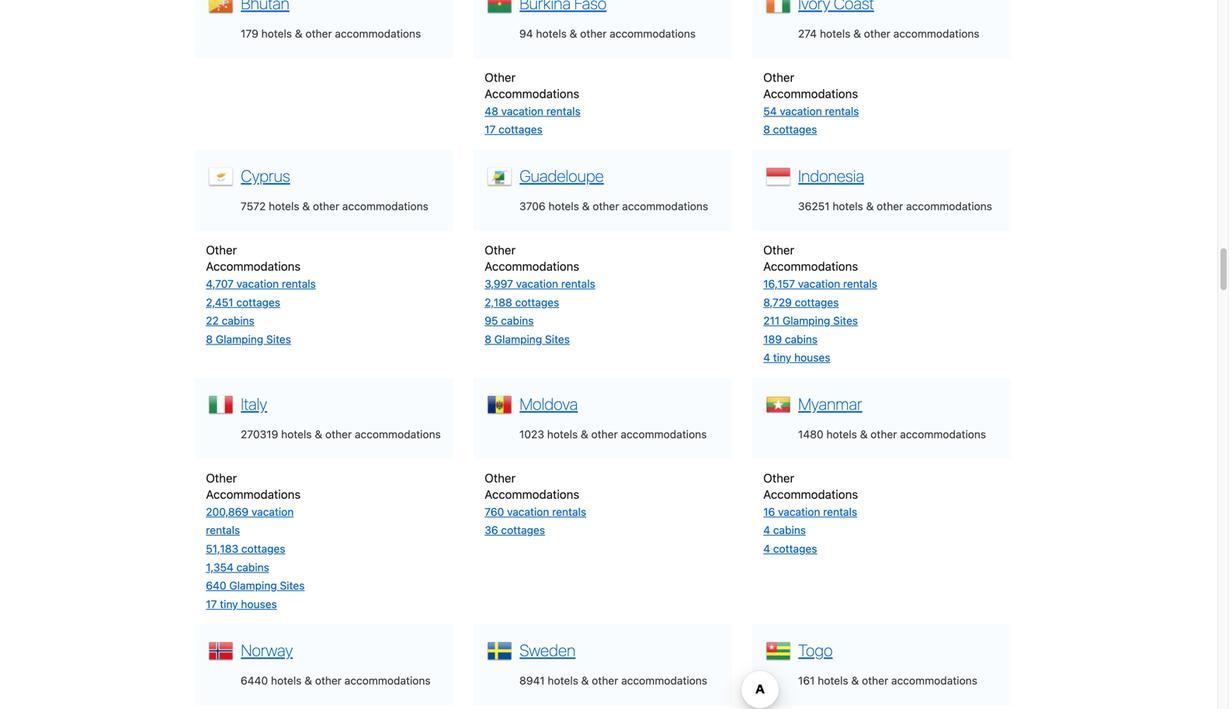 Task type: describe. For each thing, give the bounding box(es) containing it.
3,997
[[485, 278, 513, 290]]

211 glamping sites link
[[764, 315, 858, 327]]

cabins for cyprus
[[222, 315, 255, 327]]

2,188 cottages link
[[485, 296, 559, 309]]

4 inside other accommodations 16,157 vacation rentals 8,729 cottages 211 glamping sites 189 cabins 4 tiny houses
[[764, 352, 770, 364]]

hotels for togo
[[818, 675, 849, 688]]

179
[[241, 27, 258, 40]]

other for myanmar
[[764, 471, 795, 485]]

rentals for guadeloupe
[[561, 278, 596, 290]]

8941 hotels & other accommodations
[[520, 675, 708, 688]]

8,729 cottages link
[[764, 296, 839, 309]]

4 cottages link
[[764, 543, 817, 556]]

4,707 vacation rentals link
[[206, 278, 316, 290]]

rentals inside 'other accommodations 48 vacation rentals 17 cottages'
[[547, 105, 581, 118]]

1023
[[520, 428, 544, 441]]

cottages inside other accommodations 16 vacation rentals 4 cabins 4 cottages
[[773, 543, 817, 556]]

rentals for myanmar
[[823, 506, 858, 519]]

other accommodations 3,997 vacation rentals 2,188 cottages 95 cabins 8 glamping sites
[[485, 243, 596, 346]]

2 4 from the top
[[764, 524, 770, 537]]

accommodations for indonesia
[[764, 259, 858, 273]]

& for italy
[[315, 428, 322, 441]]

7572
[[241, 200, 266, 213]]

51,183
[[206, 543, 238, 556]]

indonesia
[[799, 166, 864, 186]]

640 glamping sites link
[[206, 580, 305, 593]]

other for italy
[[325, 428, 352, 441]]

8 glamping sites link for guadeloupe
[[485, 333, 570, 346]]

norway link
[[237, 639, 293, 661]]

glamping inside other accommodations 16,157 vacation rentals 8,729 cottages 211 glamping sites 189 cabins 4 tiny houses
[[783, 315, 831, 327]]

hotels for moldova
[[547, 428, 578, 441]]

36 cottages link
[[485, 524, 545, 537]]

sweden link
[[516, 639, 576, 661]]

cyprus
[[241, 166, 290, 186]]

cabins inside other accommodations 16,157 vacation rentals 8,729 cottages 211 glamping sites 189 cabins 4 tiny houses
[[785, 333, 818, 346]]

hotels right '274'
[[820, 27, 851, 40]]

36251 hotels & other accommodations
[[798, 200, 993, 213]]

cottages for other accommodations 200,869 vacation rentals 51,183 cottages 1,354 cabins 640 glamping sites 17 tiny houses
[[241, 543, 285, 556]]

accommodations for norway
[[345, 675, 431, 688]]

4 tiny houses link
[[764, 352, 831, 364]]

& right 179
[[295, 27, 303, 40]]

glamping for guadeloupe
[[495, 333, 542, 346]]

& for myanmar
[[860, 428, 868, 441]]

houses for italy
[[241, 598, 277, 611]]

other accommodations 16 vacation rentals 4 cabins 4 cottages
[[764, 471, 858, 556]]

& for indonesia
[[866, 200, 874, 213]]

22
[[206, 315, 219, 327]]

rentals for italy
[[206, 524, 240, 537]]

274 hotels & other accommodations
[[798, 27, 980, 40]]

vacation for moldova
[[507, 506, 549, 519]]

cottages for other accommodations 3,997 vacation rentals 2,188 cottages 95 cabins 8 glamping sites
[[515, 296, 559, 309]]

hotels for guadeloupe
[[549, 200, 579, 213]]

other inside 'other accommodations 54 vacation rentals 8 cottages'
[[764, 70, 795, 84]]

accommodations for guadeloupe
[[485, 259, 580, 273]]

17 cottages link
[[485, 123, 543, 136]]

other for italy
[[206, 471, 237, 485]]

vacation for guadeloupe
[[516, 278, 558, 290]]

36
[[485, 524, 498, 537]]

8 glamping sites link for cyprus
[[206, 333, 291, 346]]

rentals for cyprus
[[282, 278, 316, 290]]

accommodations for guadeloupe
[[622, 200, 708, 213]]

hotels for italy
[[281, 428, 312, 441]]

tiny for indonesia
[[773, 352, 792, 364]]

6440 hotels & other accommodations
[[241, 675, 431, 688]]

16,157 vacation rentals link
[[764, 278, 878, 290]]

other for indonesia
[[877, 200, 904, 213]]

hotels for indonesia
[[833, 200, 863, 213]]

211
[[764, 315, 780, 327]]

16
[[764, 506, 775, 519]]

houses for indonesia
[[795, 352, 831, 364]]

other for cyprus
[[206, 243, 237, 257]]

vacation for myanmar
[[778, 506, 821, 519]]

vacation for cyprus
[[237, 278, 279, 290]]

other accommodations 16,157 vacation rentals 8,729 cottages 211 glamping sites 189 cabins 4 tiny houses
[[764, 243, 878, 364]]

94 hotels & other accommodations
[[520, 27, 696, 40]]

glamping for cyprus
[[216, 333, 263, 346]]

indonesia link
[[795, 164, 864, 186]]

other accommodations 760 vacation rentals 36 cottages
[[485, 471, 586, 537]]

guadeloupe link
[[516, 164, 604, 186]]

other for togo
[[862, 675, 889, 688]]

640
[[206, 580, 226, 593]]

36251
[[798, 200, 830, 213]]

other for cyprus
[[313, 200, 339, 213]]

2,188
[[485, 296, 512, 309]]

vacation inside 'other accommodations 48 vacation rentals 17 cottages'
[[501, 105, 544, 118]]

norway
[[241, 641, 293, 661]]

accommodations for indonesia
[[906, 200, 993, 213]]

vacation for indonesia
[[798, 278, 841, 290]]

accommodations for cyprus
[[342, 200, 429, 213]]

& right '274'
[[854, 27, 861, 40]]

200,869
[[206, 506, 249, 519]]

accommodations for myanmar
[[900, 428, 986, 441]]

& right 94 at left
[[570, 27, 577, 40]]

hotels right 94 at left
[[536, 27, 567, 40]]

4,707
[[206, 278, 234, 290]]

sites inside other accommodations 16,157 vacation rentals 8,729 cottages 211 glamping sites 189 cabins 4 tiny houses
[[833, 315, 858, 327]]

95 cabins link
[[485, 315, 534, 327]]

accommodations for togo
[[892, 675, 978, 688]]

2,451 cottages link
[[206, 296, 280, 309]]

accommodations for myanmar
[[764, 488, 858, 502]]

189 cabins link
[[764, 333, 818, 346]]

1,354 cabins link
[[206, 561, 269, 574]]

accommodations for italy
[[355, 428, 441, 441]]

hotels for cyprus
[[269, 200, 299, 213]]

760 vacation rentals link
[[485, 506, 586, 519]]

tiny for italy
[[220, 598, 238, 611]]



Task type: locate. For each thing, give the bounding box(es) containing it.
16 vacation rentals link
[[764, 506, 858, 519]]

sites down the 51,183 cottages link
[[280, 580, 305, 593]]

& right 161 on the right
[[852, 675, 859, 688]]

cottages down 760 vacation rentals link
[[501, 524, 545, 537]]

tiny down the 189 cabins link
[[773, 352, 792, 364]]

& down guadeloupe
[[582, 200, 590, 213]]

17
[[485, 123, 496, 136], [206, 598, 217, 611]]

4 down 16
[[764, 524, 770, 537]]

cottages down 4 cabins link
[[773, 543, 817, 556]]

houses inside other accommodations 16,157 vacation rentals 8,729 cottages 211 glamping sites 189 cabins 4 tiny houses
[[795, 352, 831, 364]]

0 horizontal spatial 8
[[206, 333, 213, 346]]

other inside other accommodations 16 vacation rentals 4 cabins 4 cottages
[[764, 471, 795, 485]]

tiny down 640
[[220, 598, 238, 611]]

other accommodations 54 vacation rentals 8 cottages
[[764, 70, 859, 136]]

cabins up 4 cottages link
[[773, 524, 806, 537]]

94
[[520, 27, 533, 40]]

0 vertical spatial houses
[[795, 352, 831, 364]]

0 vertical spatial 17
[[485, 123, 496, 136]]

sites down 16,157 vacation rentals "link"
[[833, 315, 858, 327]]

accommodations inside other accommodations 16,157 vacation rentals 8,729 cottages 211 glamping sites 189 cabins 4 tiny houses
[[764, 259, 858, 273]]

cottages down 4,707 vacation rentals link
[[236, 296, 280, 309]]

houses
[[795, 352, 831, 364], [241, 598, 277, 611]]

200,869 vacation rentals link
[[206, 506, 294, 537]]

17 tiny houses link
[[206, 598, 277, 611]]

4
[[764, 352, 770, 364], [764, 524, 770, 537], [764, 543, 770, 556]]

270319
[[241, 428, 278, 441]]

0 horizontal spatial houses
[[241, 598, 277, 611]]

tiny
[[773, 352, 792, 364], [220, 598, 238, 611]]

cabins
[[222, 315, 255, 327], [501, 315, 534, 327], [785, 333, 818, 346], [773, 524, 806, 537], [237, 561, 269, 574]]

hotels right 36251 on the top right of the page
[[833, 200, 863, 213]]

hotels for norway
[[271, 675, 302, 688]]

rentals inside 'other accommodations 4,707 vacation rentals 2,451 cottages 22 cabins 8 glamping sites'
[[282, 278, 316, 290]]

1 vertical spatial houses
[[241, 598, 277, 611]]

cyprus link
[[237, 164, 290, 186]]

cottages for other accommodations 760 vacation rentals 36 cottages
[[501, 524, 545, 537]]

cottages inside 'other accommodations 48 vacation rentals 17 cottages'
[[499, 123, 543, 136]]

1,354
[[206, 561, 234, 574]]

8
[[764, 123, 770, 136], [206, 333, 213, 346], [485, 333, 492, 346]]

other inside other accommodations 3,997 vacation rentals 2,188 cottages 95 cabins 8 glamping sites
[[485, 243, 516, 257]]

accommodations up 760 vacation rentals link
[[485, 488, 580, 502]]

vacation up the 8,729 cottages link
[[798, 278, 841, 290]]

accommodations inside 'other accommodations 54 vacation rentals 8 cottages'
[[764, 86, 858, 100]]

glamping inside other accommodations 200,869 vacation rentals 51,183 cottages 1,354 cabins 640 glamping sites 17 tiny houses
[[229, 580, 277, 593]]

glamping inside 'other accommodations 4,707 vacation rentals 2,451 cottages 22 cabins 8 glamping sites'
[[216, 333, 263, 346]]

other inside other accommodations 200,869 vacation rentals 51,183 cottages 1,354 cabins 640 glamping sites 17 tiny houses
[[206, 471, 237, 485]]

1 4 from the top
[[764, 352, 770, 364]]

51,183 cottages link
[[206, 543, 285, 556]]

other up 16
[[764, 471, 795, 485]]

1480 hotels & other accommodations
[[798, 428, 986, 441]]

hotels right 1480
[[827, 428, 857, 441]]

rentals inside other accommodations 16 vacation rentals 4 cabins 4 cottages
[[823, 506, 858, 519]]

accommodations
[[485, 86, 580, 100], [764, 86, 858, 100], [206, 259, 301, 273], [485, 259, 580, 273], [764, 259, 858, 273], [206, 488, 301, 502], [485, 488, 580, 502], [764, 488, 858, 502]]

other for indonesia
[[764, 243, 795, 257]]

sites for guadeloupe
[[545, 333, 570, 346]]

161 hotels & other accommodations
[[798, 675, 978, 688]]

guadeloupe
[[520, 166, 604, 186]]

houses inside other accommodations 200,869 vacation rentals 51,183 cottages 1,354 cabins 640 glamping sites 17 tiny houses
[[241, 598, 277, 611]]

accommodations up the 3,997 vacation rentals link at top
[[485, 259, 580, 273]]

8 inside 'other accommodations 54 vacation rentals 8 cottages'
[[764, 123, 770, 136]]

accommodations up 16 vacation rentals link
[[764, 488, 858, 502]]

sites inside 'other accommodations 4,707 vacation rentals 2,451 cottages 22 cabins 8 glamping sites'
[[266, 333, 291, 346]]

other inside 'other accommodations 4,707 vacation rentals 2,451 cottages 22 cabins 8 glamping sites'
[[206, 243, 237, 257]]

17 down '48'
[[485, 123, 496, 136]]

161
[[798, 675, 815, 688]]

2,451
[[206, 296, 233, 309]]

48 vacation rentals link
[[485, 105, 581, 118]]

& for guadeloupe
[[582, 200, 590, 213]]

glamping down 22 cabins link
[[216, 333, 263, 346]]

hotels
[[261, 27, 292, 40], [536, 27, 567, 40], [820, 27, 851, 40], [269, 200, 299, 213], [549, 200, 579, 213], [833, 200, 863, 213], [281, 428, 312, 441], [547, 428, 578, 441], [827, 428, 857, 441], [271, 675, 302, 688], [548, 675, 579, 688], [818, 675, 849, 688]]

cabins inside other accommodations 200,869 vacation rentals 51,183 cottages 1,354 cabins 640 glamping sites 17 tiny houses
[[237, 561, 269, 574]]

& right 7572
[[302, 200, 310, 213]]

accommodations inside 'other accommodations 48 vacation rentals 17 cottages'
[[485, 86, 580, 100]]

other up the 16,157
[[764, 243, 795, 257]]

cabins inside other accommodations 16 vacation rentals 4 cabins 4 cottages
[[773, 524, 806, 537]]

tiny inside other accommodations 200,869 vacation rentals 51,183 cottages 1,354 cabins 640 glamping sites 17 tiny houses
[[220, 598, 238, 611]]

accommodations up 4,707 vacation rentals link
[[206, 259, 301, 273]]

& right 8941
[[581, 675, 589, 688]]

hotels right 8941
[[548, 675, 579, 688]]

270319 hotels & other accommodations
[[241, 428, 441, 441]]

2 vertical spatial 4
[[764, 543, 770, 556]]

other for moldova
[[591, 428, 618, 441]]

cottages inside 'other accommodations 4,707 vacation rentals 2,451 cottages 22 cabins 8 glamping sites'
[[236, 296, 280, 309]]

& for sweden
[[581, 675, 589, 688]]

accommodations up 48 vacation rentals 'link' on the left of the page
[[485, 86, 580, 100]]

& for cyprus
[[302, 200, 310, 213]]

accommodations inside other accommodations 760 vacation rentals 36 cottages
[[485, 488, 580, 502]]

cottages down the 200,869 vacation rentals link
[[241, 543, 285, 556]]

moldova
[[520, 395, 578, 414]]

cabins inside other accommodations 3,997 vacation rentals 2,188 cottages 95 cabins 8 glamping sites
[[501, 315, 534, 327]]

other up 3,997
[[485, 243, 516, 257]]

cottages inside other accommodations 16,157 vacation rentals 8,729 cottages 211 glamping sites 189 cabins 4 tiny houses
[[795, 296, 839, 309]]

cottages for other accommodations 54 vacation rentals 8 cottages
[[773, 123, 817, 136]]

3 4 from the top
[[764, 543, 770, 556]]

&
[[295, 27, 303, 40], [570, 27, 577, 40], [854, 27, 861, 40], [302, 200, 310, 213], [582, 200, 590, 213], [866, 200, 874, 213], [315, 428, 322, 441], [581, 428, 589, 441], [860, 428, 868, 441], [305, 675, 312, 688], [581, 675, 589, 688], [852, 675, 859, 688]]

& for togo
[[852, 675, 859, 688]]

sites for cyprus
[[266, 333, 291, 346]]

togo
[[799, 641, 833, 661]]

vacation up 17 cottages link
[[501, 105, 544, 118]]

glamping down 95 cabins link
[[495, 333, 542, 346]]

sites for italy
[[280, 580, 305, 593]]

other up '48'
[[485, 70, 516, 84]]

0 horizontal spatial 17
[[206, 598, 217, 611]]

other for sweden
[[592, 675, 619, 688]]

vacation inside other accommodations 16,157 vacation rentals 8,729 cottages 211 glamping sites 189 cabins 4 tiny houses
[[798, 278, 841, 290]]

glamping for italy
[[229, 580, 277, 593]]

hotels for myanmar
[[827, 428, 857, 441]]

cottages
[[499, 123, 543, 136], [773, 123, 817, 136], [236, 296, 280, 309], [515, 296, 559, 309], [795, 296, 839, 309], [501, 524, 545, 537], [241, 543, 285, 556], [773, 543, 817, 556]]

hotels right 179
[[261, 27, 292, 40]]

3,997 vacation rentals link
[[485, 278, 596, 290]]

other inside 'other accommodations 48 vacation rentals 17 cottages'
[[485, 70, 516, 84]]

cottages inside other accommodations 200,869 vacation rentals 51,183 cottages 1,354 cabins 640 glamping sites 17 tiny houses
[[241, 543, 285, 556]]

hotels right 161 on the right
[[818, 675, 849, 688]]

1023 hotels & other accommodations
[[520, 428, 707, 441]]

accommodations for sweden
[[621, 675, 708, 688]]

myanmar
[[799, 395, 863, 414]]

17 inside 'other accommodations 48 vacation rentals 17 cottages'
[[485, 123, 496, 136]]

4 down 189
[[764, 352, 770, 364]]

8941
[[520, 675, 545, 688]]

7572 hotels & other accommodations
[[241, 200, 429, 213]]

2 horizontal spatial 8
[[764, 123, 770, 136]]

tiny inside other accommodations 16,157 vacation rentals 8,729 cottages 211 glamping sites 189 cabins 4 tiny houses
[[773, 352, 792, 364]]

cottages down "54 vacation rentals" link
[[773, 123, 817, 136]]

& right 36251 on the top right of the page
[[866, 200, 874, 213]]

cottages down the 3,997 vacation rentals link at top
[[515, 296, 559, 309]]

1 horizontal spatial houses
[[795, 352, 831, 364]]

houses down 640 glamping sites link
[[241, 598, 277, 611]]

vacation inside other accommodations 200,869 vacation rentals 51,183 cottages 1,354 cabins 640 glamping sites 17 tiny houses
[[252, 506, 294, 519]]

other accommodations 48 vacation rentals 17 cottages
[[485, 70, 581, 136]]

17 down 640
[[206, 598, 217, 611]]

accommodations up "54 vacation rentals" link
[[764, 86, 858, 100]]

cabins down 2,451 cottages link at left top
[[222, 315, 255, 327]]

glamping up "17 tiny houses" link
[[229, 580, 277, 593]]

22 cabins link
[[206, 315, 255, 327]]

italy link
[[237, 393, 267, 414]]

2 8 glamping sites link from the left
[[485, 333, 570, 346]]

17 inside other accommodations 200,869 vacation rentals 51,183 cottages 1,354 cabins 640 glamping sites 17 tiny houses
[[206, 598, 217, 611]]

1 vertical spatial tiny
[[220, 598, 238, 611]]

other up 54
[[764, 70, 795, 84]]

accommodations
[[335, 27, 421, 40], [610, 27, 696, 40], [894, 27, 980, 40], [342, 200, 429, 213], [622, 200, 708, 213], [906, 200, 993, 213], [355, 428, 441, 441], [621, 428, 707, 441], [900, 428, 986, 441], [345, 675, 431, 688], [621, 675, 708, 688], [892, 675, 978, 688]]

accommodations for moldova
[[621, 428, 707, 441]]

vacation inside 'other accommodations 4,707 vacation rentals 2,451 cottages 22 cabins 8 glamping sites'
[[237, 278, 279, 290]]

& down myanmar
[[860, 428, 868, 441]]

rentals inside other accommodations 200,869 vacation rentals 51,183 cottages 1,354 cabins 640 glamping sites 17 tiny houses
[[206, 524, 240, 537]]

189
[[764, 333, 782, 346]]

8 down "22"
[[206, 333, 213, 346]]

1 vertical spatial 4
[[764, 524, 770, 537]]

1 8 glamping sites link from the left
[[206, 333, 291, 346]]

accommodations inside other accommodations 200,869 vacation rentals 51,183 cottages 1,354 cabins 640 glamping sites 17 tiny houses
[[206, 488, 301, 502]]

cottages down 48 vacation rentals 'link' on the left of the page
[[499, 123, 543, 136]]

4 cabins link
[[764, 524, 806, 537]]

vacation inside 'other accommodations 54 vacation rentals 8 cottages'
[[780, 105, 822, 118]]

accommodations inside 'other accommodations 4,707 vacation rentals 2,451 cottages 22 cabins 8 glamping sites'
[[206, 259, 301, 273]]

54
[[764, 105, 777, 118]]

& right 1023
[[581, 428, 589, 441]]

1 horizontal spatial 8
[[485, 333, 492, 346]]

accommodations up the 200,869 vacation rentals link
[[206, 488, 301, 502]]

moldova link
[[516, 393, 578, 414]]

8 down 54
[[764, 123, 770, 136]]

vacation for italy
[[252, 506, 294, 519]]

95
[[485, 315, 498, 327]]

accommodations inside other accommodations 3,997 vacation rentals 2,188 cottages 95 cabins 8 glamping sites
[[485, 259, 580, 273]]

other up 760
[[485, 471, 516, 485]]

1 horizontal spatial 8 glamping sites link
[[485, 333, 570, 346]]

sites inside other accommodations 3,997 vacation rentals 2,188 cottages 95 cabins 8 glamping sites
[[545, 333, 570, 346]]

8 inside other accommodations 3,997 vacation rentals 2,188 cottages 95 cabins 8 glamping sites
[[485, 333, 492, 346]]

8 down the 95
[[485, 333, 492, 346]]

cottages inside 'other accommodations 54 vacation rentals 8 cottages'
[[773, 123, 817, 136]]

48
[[485, 105, 499, 118]]

760
[[485, 506, 504, 519]]

& for moldova
[[581, 428, 589, 441]]

rentals inside other accommodations 3,997 vacation rentals 2,188 cottages 95 cabins 8 glamping sites
[[561, 278, 596, 290]]

cottages for other accommodations 4,707 vacation rentals 2,451 cottages 22 cabins 8 glamping sites
[[236, 296, 280, 309]]

other inside other accommodations 760 vacation rentals 36 cottages
[[485, 471, 516, 485]]

0 vertical spatial 4
[[764, 352, 770, 364]]

hotels for sweden
[[548, 675, 579, 688]]

cabins up 4 tiny houses link
[[785, 333, 818, 346]]

0 horizontal spatial 8 glamping sites link
[[206, 333, 291, 346]]

sites
[[833, 315, 858, 327], [266, 333, 291, 346], [545, 333, 570, 346], [280, 580, 305, 593]]

179 hotels & other accommodations
[[241, 27, 421, 40]]

accommodations for italy
[[206, 488, 301, 502]]

vacation up 4 cabins link
[[778, 506, 821, 519]]

0 horizontal spatial tiny
[[220, 598, 238, 611]]

other for moldova
[[485, 471, 516, 485]]

3706
[[520, 200, 546, 213]]

3706 hotels & other accommodations
[[520, 200, 708, 213]]

italy
[[241, 395, 267, 414]]

other for myanmar
[[871, 428, 897, 441]]

togo link
[[795, 639, 833, 661]]

other inside other accommodations 16,157 vacation rentals 8,729 cottages 211 glamping sites 189 cabins 4 tiny houses
[[764, 243, 795, 257]]

accommodations up 16,157 vacation rentals "link"
[[764, 259, 858, 273]]

sites inside other accommodations 200,869 vacation rentals 51,183 cottages 1,354 cabins 640 glamping sites 17 tiny houses
[[280, 580, 305, 593]]

glamping down the 8,729 cottages link
[[783, 315, 831, 327]]

8 for guadeloupe
[[485, 333, 492, 346]]

hotels right 6440
[[271, 675, 302, 688]]

8 glamping sites link down 22 cabins link
[[206, 333, 291, 346]]

rentals for moldova
[[552, 506, 586, 519]]

cottages for other accommodations 16,157 vacation rentals 8,729 cottages 211 glamping sites 189 cabins 4 tiny houses
[[795, 296, 839, 309]]

1 vertical spatial 17
[[206, 598, 217, 611]]

other for guadeloupe
[[485, 243, 516, 257]]

vacation up 36 cottages link
[[507, 506, 549, 519]]

cabins for guadeloupe
[[501, 315, 534, 327]]

other up 200,869
[[206, 471, 237, 485]]

1 horizontal spatial 17
[[485, 123, 496, 136]]

other
[[485, 70, 516, 84], [764, 70, 795, 84], [206, 243, 237, 257], [485, 243, 516, 257], [764, 243, 795, 257], [206, 471, 237, 485], [485, 471, 516, 485], [764, 471, 795, 485]]

other accommodations 4,707 vacation rentals 2,451 cottages 22 cabins 8 glamping sites
[[206, 243, 316, 346]]

0 vertical spatial tiny
[[773, 352, 792, 364]]

hotels right 1023
[[547, 428, 578, 441]]

274
[[798, 27, 817, 40]]

cottages inside other accommodations 760 vacation rentals 36 cottages
[[501, 524, 545, 537]]

vacation up 8 cottages link
[[780, 105, 822, 118]]

& right 270319
[[315, 428, 322, 441]]

& right 6440
[[305, 675, 312, 688]]

8 cottages link
[[764, 123, 817, 136]]

hotels right 7572
[[269, 200, 299, 213]]

cottages for other accommodations 48 vacation rentals 17 cottages
[[499, 123, 543, 136]]

other for guadeloupe
[[593, 200, 619, 213]]

16,157
[[764, 278, 795, 290]]

vacation
[[501, 105, 544, 118], [780, 105, 822, 118], [237, 278, 279, 290], [516, 278, 558, 290], [798, 278, 841, 290], [252, 506, 294, 519], [507, 506, 549, 519], [778, 506, 821, 519]]

8 inside 'other accommodations 4,707 vacation rentals 2,451 cottages 22 cabins 8 glamping sites'
[[206, 333, 213, 346]]

54 vacation rentals link
[[764, 105, 859, 118]]

cabins up 640 glamping sites link
[[237, 561, 269, 574]]

vacation inside other accommodations 3,997 vacation rentals 2,188 cottages 95 cabins 8 glamping sites
[[516, 278, 558, 290]]

sites down 2,451 cottages link at left top
[[266, 333, 291, 346]]

8 glamping sites link down 95 cabins link
[[485, 333, 570, 346]]

sweden
[[520, 641, 576, 661]]

other accommodations 200,869 vacation rentals 51,183 cottages 1,354 cabins 640 glamping sites 17 tiny houses
[[206, 471, 305, 611]]

glamping inside other accommodations 3,997 vacation rentals 2,188 cottages 95 cabins 8 glamping sites
[[495, 333, 542, 346]]

other
[[306, 27, 332, 40], [580, 27, 607, 40], [864, 27, 891, 40], [313, 200, 339, 213], [593, 200, 619, 213], [877, 200, 904, 213], [325, 428, 352, 441], [591, 428, 618, 441], [871, 428, 897, 441], [315, 675, 342, 688], [592, 675, 619, 688], [862, 675, 889, 688]]

hotels down guadeloupe
[[549, 200, 579, 213]]

8 glamping sites link
[[206, 333, 291, 346], [485, 333, 570, 346]]

rentals for indonesia
[[843, 278, 878, 290]]

other for norway
[[315, 675, 342, 688]]

glamping
[[783, 315, 831, 327], [216, 333, 263, 346], [495, 333, 542, 346], [229, 580, 277, 593]]

rentals inside other accommodations 16,157 vacation rentals 8,729 cottages 211 glamping sites 189 cabins 4 tiny houses
[[843, 278, 878, 290]]

houses down the 189 cabins link
[[795, 352, 831, 364]]

1480
[[798, 428, 824, 441]]

8,729
[[764, 296, 792, 309]]

vacation up 2,451 cottages link at left top
[[237, 278, 279, 290]]

hotels right 270319
[[281, 428, 312, 441]]

cottages down 16,157 vacation rentals "link"
[[795, 296, 839, 309]]

cabins for italy
[[237, 561, 269, 574]]

4 down 4 cabins link
[[764, 543, 770, 556]]

sites down 2,188 cottages link
[[545, 333, 570, 346]]

8 for cyprus
[[206, 333, 213, 346]]

rentals inside 'other accommodations 54 vacation rentals 8 cottages'
[[825, 105, 859, 118]]

& for norway
[[305, 675, 312, 688]]

other up 4,707
[[206, 243, 237, 257]]

rentals inside other accommodations 760 vacation rentals 36 cottages
[[552, 506, 586, 519]]

accommodations for moldova
[[485, 488, 580, 502]]

vacation right 200,869
[[252, 506, 294, 519]]

vacation inside other accommodations 16 vacation rentals 4 cabins 4 cottages
[[778, 506, 821, 519]]

cabins down 2,188 cottages link
[[501, 315, 534, 327]]

accommodations for cyprus
[[206, 259, 301, 273]]

vacation up 2,188 cottages link
[[516, 278, 558, 290]]

cabins inside 'other accommodations 4,707 vacation rentals 2,451 cottages 22 cabins 8 glamping sites'
[[222, 315, 255, 327]]

vacation inside other accommodations 760 vacation rentals 36 cottages
[[507, 506, 549, 519]]

1 horizontal spatial tiny
[[773, 352, 792, 364]]

myanmar link
[[795, 393, 863, 414]]

cottages inside other accommodations 3,997 vacation rentals 2,188 cottages 95 cabins 8 glamping sites
[[515, 296, 559, 309]]

6440
[[241, 675, 268, 688]]



Task type: vqa. For each thing, say whether or not it's contained in the screenshot.


